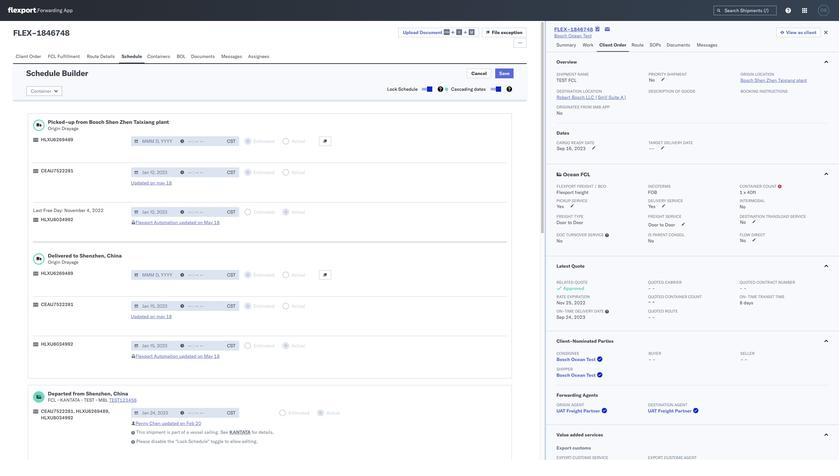 Task type: describe. For each thing, give the bounding box(es) containing it.
0 horizontal spatial documents button
[[188, 50, 219, 63]]

no down the doc
[[557, 238, 563, 244]]

freight up door to door on the right top of page
[[648, 214, 665, 219]]

seller
[[741, 351, 755, 356]]

added
[[570, 432, 584, 438]]

the
[[167, 439, 174, 445]]

destination for service
[[740, 214, 765, 219]]

sep for sep 24, 2023
[[557, 314, 565, 320]]

time for on-time transit time 8 days
[[748, 294, 757, 299]]

bosch down 'consignee'
[[557, 357, 570, 363]]

number
[[779, 280, 795, 285]]

1 vertical spatial freight
[[575, 189, 589, 195]]

to inside the delivered to shenzhen, china origin drayage
[[73, 252, 78, 259]]

booking instructions
[[741, 89, 788, 94]]

consol
[[669, 232, 685, 237]]

value added services button
[[546, 425, 839, 445]]

origin inside origin location bosch shen zhen taixiang plant
[[741, 72, 754, 77]]

partner for destination agent
[[675, 408, 692, 414]]

1 horizontal spatial 1846748
[[570, 26, 593, 32]]

ceau7522281 for delivered to shenzhen, china
[[41, 302, 73, 307]]

updated for picked-up from bosch shen zhen taixiang plant
[[179, 220, 196, 226]]

0 vertical spatial messages
[[697, 42, 718, 48]]

destination transload service
[[740, 214, 806, 219]]

documents for 'documents' button to the right
[[667, 42, 690, 48]]

service down flexport freight / bco flexport freight in the top of the page
[[572, 198, 588, 203]]

quoted carrier - -
[[648, 280, 682, 291]]

1 • from the left
[[57, 397, 59, 403]]

robert
[[557, 94, 571, 100]]

on- for on-time transit time 8 days
[[740, 294, 748, 299]]

ocean down 'consignee'
[[571, 357, 585, 363]]

bosch ocean test for consignee
[[557, 357, 596, 363]]

value added services
[[557, 432, 603, 438]]

freight down origin agent
[[567, 408, 582, 414]]

2 hlxu8034992 from the top
[[41, 341, 73, 347]]

1 horizontal spatial client order
[[600, 42, 626, 48]]

yes for delivery
[[649, 204, 656, 209]]

5 mmm d, yyyy text field from the top
[[131, 408, 178, 418]]

-- : -- -- text field for 4th mmm d, yyyy text box from the bottom of the page
[[177, 168, 223, 177]]

test inside departed from shenzhen, china fcl • kantata • test • mbl test123456
[[84, 397, 94, 403]]

parent
[[653, 232, 668, 237]]

fcl inside 'shipment name test fcl'
[[568, 77, 577, 83]]

0 vertical spatial count
[[763, 184, 777, 189]]

priority shipment
[[649, 72, 687, 77]]

agent for destination agent
[[675, 403, 688, 407]]

0 horizontal spatial of
[[181, 429, 185, 435]]

quoted contract number - - rate expiration nov 25, 2022
[[557, 280, 795, 306]]

partner for origin agent
[[584, 408, 600, 414]]

fcl inside button
[[581, 171, 590, 178]]

no inside originates from smb app no
[[557, 110, 563, 116]]

ceau7522281,
[[41, 408, 75, 414]]

this shipment is part of a vessel sailing. see kantata for details.
[[136, 429, 274, 435]]

origin inside "picked-up from bosch shen zhen taixiang plant origin drayage"
[[48, 126, 60, 131]]

bosch ocean test link for consignee
[[557, 356, 604, 363]]

1 x 40ft
[[740, 189, 756, 195]]

bosch ocean test link for shipper
[[557, 372, 604, 379]]

flow direct
[[740, 232, 765, 237]]

builder
[[62, 68, 88, 78]]

"lock
[[175, 439, 187, 445]]

cascading
[[451, 86, 473, 92]]

1 vertical spatial order
[[29, 53, 41, 59]]

updated for delivered to shenzhen, china
[[131, 314, 149, 320]]

2 horizontal spatial time
[[776, 294, 785, 299]]

incoterms fob
[[648, 184, 671, 195]]

feb
[[186, 421, 194, 426]]

document
[[420, 29, 442, 35]]

cst for mmm d, yyyy text field associated with hlxu6269489
[[227, 272, 236, 278]]

count inside quoted container count - -
[[688, 294, 702, 299]]

client-nominated parties
[[557, 338, 614, 344]]

test for shipper
[[587, 372, 596, 378]]

to left 'allow'
[[225, 439, 229, 445]]

date up parties
[[594, 309, 604, 314]]

no down priority
[[649, 77, 655, 83]]

overview button
[[546, 52, 839, 72]]

0 vertical spatial test
[[583, 33, 592, 39]]

uat freight partner link for destination
[[648, 408, 700, 414]]

ocean fcl button
[[546, 164, 839, 184]]

approved
[[563, 286, 584, 291]]

overview
[[557, 59, 577, 65]]

latest quote button
[[546, 256, 839, 276]]

schedule button
[[119, 50, 145, 63]]

2 vertical spatial updated
[[162, 421, 179, 426]]

1 horizontal spatial of
[[675, 89, 681, 94]]

customs
[[573, 445, 591, 451]]

door down type
[[573, 220, 583, 226]]

kantata inside departed from shenzhen, china fcl • kantata • test • mbl test123456
[[60, 397, 80, 403]]

bosch inside "picked-up from bosch shen zhen taixiang plant origin drayage"
[[89, 119, 104, 125]]

hlxu6269489 for picked-
[[41, 137, 73, 143]]

0 horizontal spatial client order button
[[13, 50, 45, 63]]

drayage inside the delivered to shenzhen, china origin drayage
[[62, 259, 79, 265]]

to inside freight type door to door
[[568, 220, 572, 226]]

uat freight partner for origin
[[557, 408, 600, 414]]

bosch down flex-
[[554, 33, 567, 39]]

containers
[[147, 53, 170, 59]]

file
[[492, 30, 500, 35]]

save
[[499, 70, 510, 76]]

on- for on-time delivery date
[[557, 309, 565, 314]]

origin location bosch shen zhen taixiang plant
[[741, 72, 807, 83]]

0 vertical spatial freight
[[577, 184, 594, 189]]

sep 16, 2023
[[557, 146, 586, 151]]

taixiang inside origin location bosch shen zhen taixiang plant
[[778, 77, 795, 83]]

route details
[[87, 53, 115, 59]]

quoted for quoted route - -
[[648, 309, 664, 314]]

updated on may 18 button for picked-up from bosch shen zhen taixiang plant
[[131, 180, 172, 186]]

flexport automation updated on may 18 for delivered to shenzhen, china
[[136, 353, 220, 359]]

drayage inside "picked-up from bosch shen zhen taixiang plant origin drayage"
[[62, 126, 79, 131]]

description
[[649, 89, 674, 94]]

0 horizontal spatial client order
[[16, 53, 41, 59]]

flex - 1846748
[[13, 28, 70, 38]]

bco
[[598, 184, 606, 189]]

delivery
[[648, 198, 666, 203]]

updated on may 18 for delivered to shenzhen, china
[[131, 314, 172, 320]]

1 horizontal spatial messages button
[[694, 39, 721, 52]]

originates from smb app no
[[557, 105, 610, 116]]

shenzhen, for to
[[80, 252, 106, 259]]

may for picked-up from bosch shen zhen taixiang plant
[[156, 180, 165, 186]]

assignees
[[248, 53, 269, 59]]

export customs
[[557, 445, 591, 451]]

latest quote
[[557, 263, 585, 269]]

lock
[[387, 86, 397, 92]]

penny
[[136, 421, 148, 426]]

app inside originates from smb app no
[[602, 105, 610, 109]]

client-nominated parties button
[[546, 331, 839, 351]]

24,
[[566, 314, 573, 320]]

bosch inside destination location robert bosch llc (smv suite a)
[[572, 94, 585, 100]]

-- : -- -- text field for may
[[177, 207, 223, 217]]

no down flow
[[740, 238, 746, 244]]

cancel button
[[467, 69, 491, 78]]

summary button
[[554, 39, 580, 52]]

door up is
[[649, 222, 659, 228]]

1 vertical spatial messages
[[221, 53, 242, 59]]

updated on may 18 for picked-up from bosch shen zhen taixiang plant
[[131, 180, 172, 186]]

cst for 4th mmm d, yyyy text box from the bottom of the page
[[227, 169, 236, 175]]

bosch inside origin location bosch shen zhen taixiang plant
[[741, 77, 754, 83]]

taixiang inside "picked-up from bosch shen zhen taixiang plant origin drayage"
[[134, 119, 155, 125]]

november
[[64, 208, 85, 213]]

ocean down flex-1846748 link
[[569, 33, 582, 39]]

-- : -- -- text field for mmm d, yyyy text field related to hlxu8034992
[[177, 341, 223, 351]]

quoted for quoted contract number - - rate expiration nov 25, 2022
[[740, 280, 756, 285]]

intermodal
[[740, 198, 765, 203]]

description of goods
[[649, 89, 695, 94]]

as
[[798, 30, 803, 35]]

work
[[583, 42, 594, 48]]

quoted route - -
[[648, 309, 678, 320]]

departed
[[48, 390, 72, 397]]

0 vertical spatial 2022
[[92, 208, 103, 213]]

ocean down shipper
[[571, 372, 585, 378]]

quote
[[572, 263, 585, 269]]

schedule builder
[[26, 68, 88, 78]]

2023 for sep 24, 2023
[[574, 314, 585, 320]]

china for departed from shenzhen, china
[[113, 390, 128, 397]]

agent for origin agent
[[571, 403, 584, 407]]

name
[[578, 72, 589, 77]]

summary
[[557, 42, 576, 48]]

os button
[[816, 3, 831, 18]]

transload
[[766, 214, 789, 219]]

shipment for this
[[146, 429, 166, 435]]

1 horizontal spatial client order button
[[597, 39, 629, 52]]

buyer - -
[[649, 351, 661, 363]]

pickup
[[557, 198, 571, 203]]

cst for 1st mmm d, yyyy text box
[[227, 138, 236, 144]]

please
[[136, 439, 150, 445]]

doc turnover service
[[557, 232, 604, 237]]

time for on-time delivery date
[[565, 309, 574, 314]]

route
[[665, 309, 678, 314]]

zhen inside origin location bosch shen zhen taixiang plant
[[767, 77, 777, 83]]

0 vertical spatial delivery
[[664, 140, 682, 145]]

yes for pickup
[[557, 204, 564, 209]]

date for sep 16, 2023
[[585, 140, 595, 145]]

sops button
[[647, 39, 664, 52]]

from for smb
[[581, 105, 592, 109]]

is
[[648, 232, 652, 237]]

forwarding app
[[37, 7, 73, 14]]

route button
[[629, 39, 647, 52]]

see
[[221, 429, 228, 435]]

-- : -- -- text field for 1st mmm d, yyyy text box
[[177, 136, 223, 146]]

origin agent
[[557, 403, 584, 407]]

nov
[[557, 300, 565, 306]]

1 vertical spatial delivery
[[575, 309, 593, 314]]

on-time delivery date
[[557, 309, 604, 314]]

on for mmm d, yyyy text field related to hlxu8034992
[[198, 353, 203, 359]]

test inside 'shipment name test fcl'
[[557, 77, 567, 83]]

mmm d, yyyy text field for hlxu6269489
[[131, 270, 178, 280]]

related
[[557, 280, 574, 285]]

buyer
[[649, 351, 661, 356]]

details
[[100, 53, 115, 59]]

ceau7522281, hlxu6269489, hlxu8034992
[[41, 408, 110, 421]]

bosch down shipper
[[557, 372, 570, 378]]

quoted for quoted carrier - -
[[648, 280, 664, 285]]



Task type: locate. For each thing, give the bounding box(es) containing it.
2 updated from the top
[[131, 314, 149, 320]]

origin down picked- at the top left of the page
[[48, 126, 60, 131]]

mmm d, yyyy text field for hlxu8034992
[[131, 341, 178, 351]]

agent up value added services button
[[675, 403, 688, 407]]

picked-up from bosch shen zhen taixiang plant origin drayage
[[48, 119, 169, 131]]

1 horizontal spatial time
[[748, 294, 757, 299]]

view
[[786, 30, 797, 35]]

forwarding app link
[[8, 7, 73, 14]]

may for picked-up from bosch shen zhen taixiang plant
[[204, 220, 213, 226]]

1 horizontal spatial uat freight partner
[[648, 408, 692, 414]]

test for consignee
[[587, 357, 596, 363]]

4 mmm d, yyyy text field from the top
[[131, 301, 178, 311]]

4 cst from the top
[[227, 272, 236, 278]]

flexport
[[557, 184, 576, 189], [557, 189, 574, 195], [136, 220, 153, 226], [136, 353, 153, 359]]

door down service
[[665, 222, 675, 228]]

1 horizontal spatial uat freight partner link
[[648, 408, 700, 414]]

kantata link
[[229, 429, 251, 436]]

1 horizontal spatial destination
[[648, 403, 674, 407]]

client order right work button
[[600, 42, 626, 48]]

2 may from the top
[[156, 314, 165, 320]]

quoted inside quoted contract number - - rate expiration nov 25, 2022
[[740, 280, 756, 285]]

1 horizontal spatial yes
[[649, 204, 656, 209]]

location up robert bosch llc (smv suite a) link at the right top of page
[[583, 89, 602, 94]]

flexport automation updated on may 18 button for delivered to shenzhen, china
[[136, 353, 220, 359]]

1 drayage from the top
[[62, 126, 79, 131]]

2 uat from the left
[[648, 408, 657, 414]]

0 horizontal spatial on-
[[557, 309, 565, 314]]

shenzhen, inside the delivered to shenzhen, china origin drayage
[[80, 252, 106, 259]]

2 vertical spatial schedule
[[398, 86, 418, 92]]

1 vertical spatial forwarding
[[557, 392, 582, 398]]

destination agent
[[648, 403, 688, 407]]

2022 inside quoted contract number - - rate expiration nov 25, 2022
[[574, 300, 586, 306]]

container for container count
[[740, 184, 762, 189]]

documents right bol button on the left of the page
[[191, 53, 215, 59]]

documents for leftmost 'documents' button
[[191, 53, 215, 59]]

1 vertical spatial kantata
[[229, 429, 251, 435]]

2 -- : -- -- text field from the top
[[177, 408, 223, 418]]

flex-
[[554, 26, 570, 32]]

1 uat freight partner from the left
[[557, 408, 600, 414]]

location for llc
[[583, 89, 602, 94]]

2 mmm d, yyyy text field from the top
[[131, 341, 178, 351]]

0 vertical spatial updated
[[179, 220, 196, 226]]

0 horizontal spatial destination
[[557, 89, 582, 94]]

3 • from the left
[[96, 397, 97, 403]]

origin up booking
[[741, 72, 754, 77]]

bosch ocean test link up summary
[[554, 32, 592, 39]]

0 horizontal spatial 2022
[[92, 208, 103, 213]]

on-
[[740, 294, 748, 299], [557, 309, 565, 314]]

time right transit
[[776, 294, 785, 299]]

freight inside freight type door to door
[[557, 214, 573, 219]]

0 vertical spatial updated on may 18
[[131, 180, 172, 186]]

1 horizontal spatial agent
[[675, 403, 688, 407]]

to right 'delivered'
[[73, 252, 78, 259]]

client right work button
[[600, 42, 613, 48]]

freight down destination agent on the right bottom of the page
[[658, 408, 674, 414]]

1 vertical spatial may
[[204, 353, 213, 359]]

flexport automation updated on may 18
[[136, 220, 220, 226], [136, 353, 220, 359]]

2 uat freight partner link from the left
[[648, 408, 700, 414]]

client-
[[557, 338, 573, 344]]

client order button down flex
[[13, 50, 45, 63]]

quoted for quoted container count - -
[[648, 294, 664, 299]]

flexport automation updated on may 18 button for picked-up from bosch shen zhen taixiang plant
[[136, 220, 220, 226]]

3 -- : -- -- text field from the top
[[177, 270, 223, 280]]

1 cst from the top
[[227, 138, 236, 144]]

1 -- : -- -- text field from the top
[[177, 136, 223, 146]]

1 horizontal spatial client
[[600, 42, 613, 48]]

0 horizontal spatial app
[[64, 7, 73, 14]]

china for delivered to shenzhen, china
[[107, 252, 122, 259]]

location up bosch shen zhen taixiang plant link
[[755, 72, 774, 77]]

origin
[[741, 72, 754, 77], [48, 126, 60, 131], [48, 259, 60, 265], [557, 403, 570, 407]]

may
[[156, 180, 165, 186], [156, 314, 165, 320]]

2023 for sep 16, 2023
[[574, 146, 586, 151]]

shipper
[[557, 367, 573, 372]]

bosch ocean test down flex-1846748 link
[[554, 33, 592, 39]]

1 ceau7522281 from the top
[[41, 168, 73, 174]]

editing.
[[242, 439, 258, 445]]

zhen inside "picked-up from bosch shen zhen taixiang plant origin drayage"
[[120, 119, 132, 125]]

services
[[585, 432, 603, 438]]

2 drayage from the top
[[62, 259, 79, 265]]

uat down destination agent on the right bottom of the page
[[648, 408, 657, 414]]

1 vertical spatial drayage
[[62, 259, 79, 265]]

1 vertical spatial hlxu8034992
[[41, 341, 73, 347]]

0 horizontal spatial uat freight partner link
[[557, 408, 609, 414]]

freight left type
[[557, 214, 573, 219]]

bosch ocean test link down shipper
[[557, 372, 604, 379]]

0 vertical spatial hlxu8034992
[[41, 217, 73, 223]]

cst for 2nd mmm d, yyyy text box from the bottom
[[227, 303, 236, 309]]

0 vertical spatial flexport automation updated on may 18 button
[[136, 220, 220, 226]]

0 vertical spatial updated on may 18 button
[[131, 180, 172, 186]]

2 uat freight partner from the left
[[648, 408, 692, 414]]

cst for mmm d, yyyy text field related to hlxu8034992
[[227, 343, 236, 349]]

2022 right 4,
[[92, 208, 103, 213]]

1 horizontal spatial shen
[[755, 77, 765, 83]]

save button
[[495, 69, 514, 78]]

service right the turnover at bottom right
[[588, 232, 604, 237]]

sep for sep 16, 2023
[[557, 146, 565, 151]]

1 flexport automation updated on may 18 from the top
[[136, 220, 220, 226]]

documents button up overview button
[[664, 39, 694, 52]]

5 -- : -- -- text field from the top
[[177, 341, 223, 351]]

freight up pickup service
[[575, 189, 589, 195]]

MMM D, YYYY text field
[[131, 136, 178, 146], [131, 168, 178, 177], [131, 207, 178, 217], [131, 301, 178, 311], [131, 408, 178, 418]]

automation for picked-up from bosch shen zhen taixiang plant
[[154, 220, 178, 226]]

uat freight partner link
[[557, 408, 609, 414], [648, 408, 700, 414]]

no inside is parent consol no
[[648, 238, 654, 244]]

disable
[[151, 439, 166, 445]]

1 vertical spatial updated on may 18
[[131, 314, 172, 320]]

0 vertical spatial may
[[204, 220, 213, 226]]

no down is
[[648, 238, 654, 244]]

1 vertical spatial schedule
[[26, 68, 60, 78]]

uat freight partner link for origin
[[557, 408, 609, 414]]

delivery up sep 24, 2023
[[575, 309, 593, 314]]

1 horizontal spatial kantata
[[229, 429, 251, 435]]

0 vertical spatial forwarding
[[37, 7, 62, 14]]

route left sops
[[632, 42, 644, 48]]

quoted inside quoted container count - -
[[648, 294, 664, 299]]

service up service
[[667, 198, 683, 203]]

2 partner from the left
[[675, 408, 692, 414]]

fcl left fulfillment on the top of the page
[[48, 53, 56, 59]]

file exception button
[[482, 28, 527, 37], [482, 28, 527, 37]]

0 horizontal spatial delivery
[[575, 309, 593, 314]]

1 vertical spatial of
[[181, 429, 185, 435]]

updated for delivered to shenzhen, china
[[179, 353, 196, 359]]

3 cst from the top
[[227, 209, 236, 215]]

1 vertical spatial client order
[[16, 53, 41, 59]]

2 flexport automation updated on may 18 from the top
[[136, 353, 220, 359]]

test up hlxu6269489,
[[84, 397, 94, 403]]

container for container
[[31, 88, 51, 94]]

china inside departed from shenzhen, china fcl • kantata • test • mbl test123456
[[113, 390, 128, 397]]

0 vertical spatial may
[[156, 180, 165, 186]]

quoted left route
[[648, 309, 664, 314]]

bosch ocean test down shipper
[[557, 372, 596, 378]]

forwarding for forwarding app
[[37, 7, 62, 14]]

1 horizontal spatial taixiang
[[778, 77, 795, 83]]

shipment
[[557, 72, 577, 77]]

quoted inside quoted route - -
[[648, 309, 664, 314]]

freight left /
[[577, 184, 594, 189]]

hlxu6269489 down 'delivered'
[[41, 270, 73, 276]]

2 flexport automation updated on may 18 button from the top
[[136, 353, 220, 359]]

0 vertical spatial updated
[[131, 180, 149, 186]]

container
[[31, 88, 51, 94], [740, 184, 762, 189]]

expiration
[[567, 294, 590, 299]]

messages button left assignees
[[219, 50, 246, 63]]

documents button right bol
[[188, 50, 219, 63]]

a
[[187, 429, 189, 435]]

1 vertical spatial on-
[[557, 309, 565, 314]]

2 yes from the left
[[649, 204, 656, 209]]

service right transload
[[790, 214, 806, 219]]

schedule for schedule builder
[[26, 68, 60, 78]]

uat freight partner for destination
[[648, 408, 692, 414]]

ready
[[571, 140, 584, 145]]

1 horizontal spatial documents button
[[664, 39, 694, 52]]

time
[[748, 294, 757, 299], [776, 294, 785, 299], [565, 309, 574, 314]]

1 vertical spatial app
[[602, 105, 610, 109]]

8
[[740, 300, 743, 306]]

time up days
[[748, 294, 757, 299]]

0 vertical spatial -- : -- -- text field
[[177, 207, 223, 217]]

uat freight partner down origin agent
[[557, 408, 600, 414]]

0 vertical spatial taixiang
[[778, 77, 795, 83]]

0 vertical spatial bosch ocean test link
[[554, 32, 592, 39]]

forwarding up flex - 1846748
[[37, 7, 62, 14]]

2 updated on may 18 from the top
[[131, 314, 172, 320]]

messages up overview button
[[697, 42, 718, 48]]

6 cst from the top
[[227, 343, 236, 349]]

agent down the forwarding agents
[[571, 403, 584, 407]]

-- : -- -- text field for 2nd mmm d, yyyy text box from the bottom
[[177, 301, 223, 311]]

location inside origin location bosch shen zhen taixiang plant
[[755, 72, 774, 77]]

1 may from the top
[[156, 180, 165, 186]]

1 vertical spatial test
[[587, 357, 596, 363]]

1 flexport automation updated on may 18 button from the top
[[136, 220, 220, 226]]

schedule for schedule
[[122, 53, 142, 59]]

no down intermodal
[[740, 204, 746, 210]]

documents
[[667, 42, 690, 48], [191, 53, 215, 59]]

door to door
[[649, 222, 675, 228]]

0 vertical spatial of
[[675, 89, 681, 94]]

no up flow
[[740, 219, 746, 225]]

bosch right up
[[89, 119, 104, 125]]

2023 down ready
[[574, 146, 586, 151]]

fcl down departed
[[48, 397, 56, 403]]

1 vertical spatial zhen
[[120, 119, 132, 125]]

2 vertical spatial bosch ocean test link
[[557, 372, 604, 379]]

container inside button
[[31, 88, 51, 94]]

bosch ocean test down 'consignee'
[[557, 357, 596, 363]]

location inside destination location robert bosch llc (smv suite a)
[[583, 89, 602, 94]]

1 mmm d, yyyy text field from the top
[[131, 136, 178, 146]]

-- : -- -- text field for mmm d, yyyy text field associated with hlxu6269489
[[177, 270, 223, 280]]

on for 1st mmm d, yyyy text box from the bottom
[[180, 421, 185, 426]]

1 hlxu6269489 from the top
[[41, 137, 73, 143]]

-- : -- -- text field for feb
[[177, 408, 223, 418]]

1 vertical spatial test
[[84, 397, 94, 403]]

on for third mmm d, yyyy text box from the bottom of the page
[[198, 220, 203, 226]]

to down freight service
[[660, 222, 664, 228]]

(smv
[[595, 94, 608, 100]]

last
[[33, 208, 42, 213]]

sops
[[650, 42, 661, 48]]

ocean
[[569, 33, 582, 39], [563, 171, 579, 178], [571, 357, 585, 363], [571, 372, 585, 378]]

client for the right client order button
[[600, 42, 613, 48]]

shenzhen, right 'delivered'
[[80, 252, 106, 259]]

location
[[755, 72, 774, 77], [583, 89, 602, 94]]

to up the turnover at bottom right
[[568, 220, 572, 226]]

fcl inside button
[[48, 53, 56, 59]]

2 • from the left
[[81, 397, 83, 403]]

client for client order button to the left
[[16, 53, 28, 59]]

plant inside origin location bosch shen zhen taixiang plant
[[797, 77, 807, 83]]

bosch ocean test for shipper
[[557, 372, 596, 378]]

count up intermodal
[[763, 184, 777, 189]]

quoted container count - -
[[648, 294, 702, 305]]

related quote
[[557, 280, 588, 285]]

fulfillment
[[57, 53, 80, 59]]

target delivery date
[[649, 140, 693, 145]]

sep down the "cargo"
[[557, 146, 565, 151]]

0 horizontal spatial partner
[[584, 408, 600, 414]]

1 horizontal spatial schedule
[[122, 53, 142, 59]]

-- : -- -- text field
[[177, 136, 223, 146], [177, 168, 223, 177], [177, 270, 223, 280], [177, 301, 223, 311], [177, 341, 223, 351]]

MMM D, YYYY text field
[[131, 270, 178, 280], [131, 341, 178, 351]]

0 horizontal spatial order
[[29, 53, 41, 59]]

fcl down shipment
[[568, 77, 577, 83]]

5 cst from the top
[[227, 303, 236, 309]]

forwarding for forwarding agents
[[557, 392, 582, 398]]

1 mmm d, yyyy text field from the top
[[131, 270, 178, 280]]

no down originates
[[557, 110, 563, 116]]

1 hlxu8034992 from the top
[[41, 217, 73, 223]]

may for delivered to shenzhen, china
[[156, 314, 165, 320]]

shipment for priority
[[667, 72, 687, 77]]

china inside the delivered to shenzhen, china origin drayage
[[107, 252, 122, 259]]

delivery right target
[[664, 140, 682, 145]]

updated on may 18 button for delivered to shenzhen, china
[[131, 314, 172, 320]]

0 vertical spatial shen
[[755, 77, 765, 83]]

1 vertical spatial updated
[[131, 314, 149, 320]]

service
[[666, 214, 682, 219]]

test down shipment
[[557, 77, 567, 83]]

ceau7522281 for picked-up from bosch shen zhen taixiang plant
[[41, 168, 73, 174]]

zhen
[[767, 77, 777, 83], [120, 119, 132, 125]]

0 horizontal spatial forwarding
[[37, 7, 62, 14]]

shipment up description of goods
[[667, 72, 687, 77]]

25,
[[566, 300, 573, 306]]

uat for origin
[[557, 408, 566, 414]]

door up the doc
[[557, 220, 567, 226]]

1 horizontal spatial uat
[[648, 408, 657, 414]]

test up "agents"
[[587, 372, 596, 378]]

3 hlxu8034992 from the top
[[41, 415, 73, 421]]

20
[[195, 421, 201, 426]]

on
[[150, 180, 155, 186], [198, 220, 203, 226], [150, 314, 155, 320], [198, 353, 203, 359], [180, 421, 185, 426]]

route for route details
[[87, 53, 99, 59]]

7 cst from the top
[[227, 410, 236, 416]]

fcl up flexport freight / bco flexport freight in the top of the page
[[581, 171, 590, 178]]

0 vertical spatial zhen
[[767, 77, 777, 83]]

drayage down 'delivered'
[[62, 259, 79, 265]]

exception
[[501, 30, 523, 35]]

origin down 'delivered'
[[48, 259, 60, 265]]

1 agent from the left
[[571, 403, 584, 407]]

shen inside origin location bosch shen zhen taixiang plant
[[755, 77, 765, 83]]

file exception
[[492, 30, 523, 35]]

-
[[32, 28, 37, 38], [649, 146, 652, 151], [652, 146, 655, 151], [648, 286, 651, 291], [652, 286, 655, 291], [740, 286, 743, 291], [744, 286, 747, 291], [648, 299, 651, 305], [652, 299, 655, 305], [648, 314, 651, 320], [652, 314, 655, 320], [649, 357, 652, 363], [653, 357, 656, 363], [741, 357, 744, 363], [745, 357, 748, 363]]

may for delivered to shenzhen, china
[[204, 353, 213, 359]]

1 updated on may 18 from the top
[[131, 180, 172, 186]]

bosch shen zhen taixiang plant link
[[741, 77, 807, 83]]

3 mmm d, yyyy text field from the top
[[131, 207, 178, 217]]

4,
[[87, 208, 91, 213]]

2 agent from the left
[[675, 403, 688, 407]]

forwarding
[[37, 7, 62, 14], [557, 392, 582, 398]]

0 horizontal spatial messages button
[[219, 50, 246, 63]]

plant inside "picked-up from bosch shen zhen taixiang plant origin drayage"
[[156, 119, 169, 125]]

2 vertical spatial destination
[[648, 403, 674, 407]]

date for --
[[683, 140, 693, 145]]

0 vertical spatial shipment
[[667, 72, 687, 77]]

partner down "agents"
[[584, 408, 600, 414]]

quoted left carrier
[[648, 280, 664, 285]]

0 horizontal spatial plant
[[156, 119, 169, 125]]

dates
[[557, 130, 569, 136]]

0 vertical spatial mmm d, yyyy text field
[[131, 270, 178, 280]]

0 horizontal spatial schedule
[[26, 68, 60, 78]]

updated
[[131, 180, 149, 186], [131, 314, 149, 320]]

ceau7522281
[[41, 168, 73, 174], [41, 302, 73, 307]]

priority
[[649, 72, 666, 77]]

1 uat freight partner link from the left
[[557, 408, 609, 414]]

2 updated on may 18 button from the top
[[131, 314, 172, 320]]

no inside intermodal no
[[740, 204, 746, 210]]

fcl inside departed from shenzhen, china fcl • kantata • test • mbl test123456
[[48, 397, 56, 403]]

cst for 1st mmm d, yyyy text box from the bottom
[[227, 410, 236, 416]]

None checkbox
[[491, 88, 500, 90]]

value
[[557, 432, 569, 438]]

Search Shipments (/) text field
[[714, 6, 777, 15]]

1 -- : -- -- text field from the top
[[177, 207, 223, 217]]

2 vertical spatial bosch ocean test
[[557, 372, 596, 378]]

route for route
[[632, 42, 644, 48]]

location for zhen
[[755, 72, 774, 77]]

delivery
[[664, 140, 682, 145], [575, 309, 593, 314]]

1 may from the top
[[204, 220, 213, 226]]

from down llc at the top of page
[[581, 105, 592, 109]]

shen inside "picked-up from bosch shen zhen taixiang plant origin drayage"
[[106, 119, 118, 125]]

shenzhen, for from
[[86, 390, 112, 397]]

turnover
[[566, 232, 587, 237]]

0 vertical spatial test
[[557, 77, 567, 83]]

container down schedule builder
[[31, 88, 51, 94]]

• left mbl
[[96, 397, 97, 403]]

1 updated on may 18 button from the top
[[131, 180, 172, 186]]

2 horizontal spatial schedule
[[398, 86, 418, 92]]

partner down destination agent on the right bottom of the page
[[675, 408, 692, 414]]

door
[[557, 220, 567, 226], [573, 220, 583, 226], [649, 222, 659, 228], [665, 222, 675, 228]]

from inside departed from shenzhen, china fcl • kantata • test • mbl test123456
[[73, 390, 85, 397]]

suite
[[609, 94, 619, 100]]

last free day: november 4, 2022
[[33, 208, 103, 213]]

from inside "picked-up from bosch shen zhen taixiang plant origin drayage"
[[76, 119, 88, 125]]

from inside originates from smb app no
[[581, 105, 592, 109]]

0 horizontal spatial shen
[[106, 119, 118, 125]]

None checkbox
[[422, 88, 431, 90]]

0 horizontal spatial zhen
[[120, 119, 132, 125]]

date up "ocean fcl" button
[[683, 140, 693, 145]]

flexport automation updated on may 18 for picked-up from bosch shen zhen taixiang plant
[[136, 220, 220, 226]]

hlxu8034992 inside ceau7522281, hlxu6269489, hlxu8034992
[[41, 415, 73, 421]]

x
[[744, 189, 746, 195]]

1 vertical spatial ceau7522281
[[41, 302, 73, 307]]

1 updated from the top
[[131, 180, 149, 186]]

1 horizontal spatial delivery
[[664, 140, 682, 145]]

1 vertical spatial updated
[[179, 353, 196, 359]]

destination for robert
[[557, 89, 582, 94]]

count right container
[[688, 294, 702, 299]]

lock schedule
[[387, 86, 418, 92]]

0 horizontal spatial messages
[[221, 53, 242, 59]]

client order down flex
[[16, 53, 41, 59]]

client order button right work
[[597, 39, 629, 52]]

2022 down expiration
[[574, 300, 586, 306]]

messages button up overview button
[[694, 39, 721, 52]]

test123456 button
[[109, 397, 137, 403]]

1 horizontal spatial messages
[[697, 42, 718, 48]]

flexport. image
[[8, 7, 37, 14]]

container count
[[740, 184, 777, 189]]

0 horizontal spatial taixiang
[[134, 119, 155, 125]]

0 horizontal spatial uat
[[557, 408, 566, 414]]

origin down the forwarding agents
[[557, 403, 570, 407]]

uat for destination
[[648, 408, 657, 414]]

destination inside destination location robert bosch llc (smv suite a)
[[557, 89, 582, 94]]

order
[[614, 42, 626, 48], [29, 53, 41, 59]]

1 partner from the left
[[584, 408, 600, 414]]

container up 40ft
[[740, 184, 762, 189]]

shenzhen, inside departed from shenzhen, china fcl • kantata • test • mbl test123456
[[86, 390, 112, 397]]

0 vertical spatial client
[[600, 42, 613, 48]]

1 vertical spatial updated on may 18 button
[[131, 314, 172, 320]]

1
[[740, 189, 743, 195]]

2 hlxu6269489 from the top
[[41, 270, 73, 276]]

0 vertical spatial bosch ocean test
[[554, 33, 592, 39]]

destination
[[557, 89, 582, 94], [740, 214, 765, 219], [648, 403, 674, 407]]

documents up overview button
[[667, 42, 690, 48]]

kantata down departed
[[60, 397, 80, 403]]

forwarding up origin agent
[[557, 392, 582, 398]]

2 mmm d, yyyy text field from the top
[[131, 168, 178, 177]]

2 cst from the top
[[227, 169, 236, 175]]

updated for picked-up from bosch shen zhen taixiang plant
[[131, 180, 149, 186]]

bosch up booking
[[741, 77, 754, 83]]

0 horizontal spatial yes
[[557, 204, 564, 209]]

cargo ready date
[[557, 140, 595, 145]]

yes down pickup
[[557, 204, 564, 209]]

mbl
[[98, 397, 108, 403]]

hlxu6269489 down picked- at the top left of the page
[[41, 137, 73, 143]]

details.
[[259, 429, 274, 435]]

1 automation from the top
[[154, 220, 178, 226]]

schedule right details
[[122, 53, 142, 59]]

date
[[585, 140, 595, 145], [683, 140, 693, 145], [594, 309, 604, 314]]

• down departed
[[57, 397, 59, 403]]

automation for delivered to shenzhen, china
[[154, 353, 178, 359]]

1 horizontal spatial forwarding
[[557, 392, 582, 398]]

schedule"
[[188, 439, 210, 445]]

quoted inside quoted carrier - -
[[648, 280, 664, 285]]

cst for third mmm d, yyyy text box from the bottom of the page
[[227, 209, 236, 215]]

of left goods
[[675, 89, 681, 94]]

cascading dates
[[451, 86, 486, 92]]

hlxu6269489 for delivered
[[41, 270, 73, 276]]

fcl fulfillment
[[48, 53, 80, 59]]

schedule inside schedule button
[[122, 53, 142, 59]]

0 horizontal spatial 1846748
[[37, 28, 70, 38]]

origin inside the delivered to shenzhen, china origin drayage
[[48, 259, 60, 265]]

-- : -- -- text field
[[177, 207, 223, 217], [177, 408, 223, 418]]

uat down origin agent
[[557, 408, 566, 414]]

1 horizontal spatial app
[[602, 105, 610, 109]]

1 vertical spatial -- : -- -- text field
[[177, 408, 223, 418]]

ocean inside button
[[563, 171, 579, 178]]

up
[[68, 119, 75, 125]]

1 yes from the left
[[557, 204, 564, 209]]

kantata up 'allow'
[[229, 429, 251, 435]]

from for shenzhen,
[[73, 390, 85, 397]]

type
[[574, 214, 584, 219]]

2 -- : -- -- text field from the top
[[177, 168, 223, 177]]

quoted down quoted carrier - -
[[648, 294, 664, 299]]

consignee
[[557, 351, 579, 356]]

1 horizontal spatial •
[[81, 397, 83, 403]]

delivered to shenzhen, china origin drayage
[[48, 252, 122, 265]]

1 horizontal spatial order
[[614, 42, 626, 48]]

4 -- : -- -- text field from the top
[[177, 301, 223, 311]]

sailing.
[[204, 429, 219, 435]]

0 horizontal spatial container
[[31, 88, 51, 94]]

2 ceau7522281 from the top
[[41, 302, 73, 307]]

1 vertical spatial shen
[[106, 119, 118, 125]]

vessel
[[190, 429, 203, 435]]

0 vertical spatial sep
[[557, 146, 565, 151]]

0 horizontal spatial agent
[[571, 403, 584, 407]]

0 horizontal spatial test
[[84, 397, 94, 403]]

messages left assignees
[[221, 53, 242, 59]]

--
[[649, 146, 655, 151]]

1 uat from the left
[[557, 408, 566, 414]]

llc
[[586, 94, 594, 100]]

on- inside on-time transit time 8 days
[[740, 294, 748, 299]]

test down the client-nominated parties
[[587, 357, 596, 363]]

1 vertical spatial route
[[87, 53, 99, 59]]

1 horizontal spatial on-
[[740, 294, 748, 299]]

1 horizontal spatial shipment
[[667, 72, 687, 77]]

2 automation from the top
[[154, 353, 178, 359]]

2 may from the top
[[204, 353, 213, 359]]



Task type: vqa. For each thing, say whether or not it's contained in the screenshot.
"Destination" in the PICKED-UP FROM FLEXPORT LOS ANGELES WAREHOUSE DESTINATION TRUCKING
no



